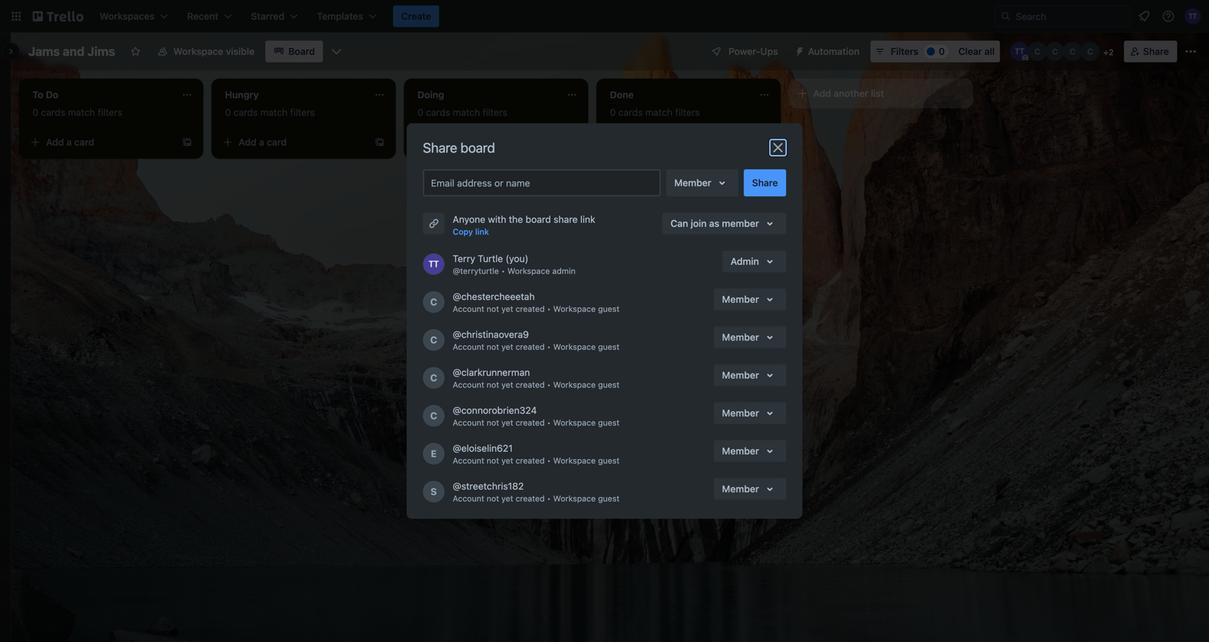 Task type: describe. For each thing, give the bounding box(es) containing it.
account for @streetchris182
[[453, 494, 484, 504]]

@eloiselin621
[[453, 443, 513, 454]]

1 vertical spatial share button
[[744, 169, 786, 197]]

share for the bottom share button
[[752, 177, 778, 188]]

add a card button for first create from template… icon from the left
[[217, 131, 369, 153]]

guest for @clarkrunnerman
[[598, 380, 620, 390]]

0 horizontal spatial link
[[475, 227, 489, 237]]

copy
[[453, 227, 473, 237]]

workspace inside the terry turtle (you) @terryturtle • workspace admin
[[507, 266, 550, 276]]

Email address or name text field
[[431, 174, 658, 192]]

yet for @connorobrien324
[[501, 418, 513, 428]]

share
[[554, 214, 578, 225]]

c for the left chestercheeetah (chestercheeetah) icon
[[430, 297, 437, 308]]

created for @eloiselin621
[[516, 456, 545, 466]]

@streetchris182
[[453, 481, 524, 492]]

join
[[691, 218, 707, 229]]

anyone with the board share link copy link
[[453, 214, 595, 237]]

connorobrien324 (connorobrien324) image
[[423, 405, 445, 427]]

list
[[871, 88, 884, 99]]

0 notifications image
[[1136, 8, 1152, 24]]

@connorobrien324 account not yet created • workspace guest
[[453, 405, 620, 428]]

1 horizontal spatial chestercheeetah (chestercheeetah) image
[[1028, 42, 1047, 61]]

@chestercheeetah
[[453, 291, 535, 302]]

@chestercheeetah account not yet created • workspace guest
[[453, 291, 620, 314]]

1 c button from the left
[[1028, 42, 1047, 61]]

yet for @chestercheeetah
[[501, 304, 513, 314]]

account for @eloiselin621
[[453, 456, 484, 466]]

not for @streetchris182
[[487, 494, 499, 504]]

primary element
[[0, 0, 1209, 33]]

anyone
[[453, 214, 485, 225]]

0 horizontal spatial board
[[461, 140, 495, 156]]

create button
[[393, 5, 439, 27]]

not for @eloiselin621
[[487, 456, 499, 466]]

member button for @chestercheeetah
[[714, 289, 786, 310]]

member for @chestercheeetah
[[722, 294, 759, 305]]

add another list
[[813, 88, 884, 99]]

• for @chestercheeetah
[[547, 304, 551, 314]]

1 horizontal spatial clarkrunnerman (clarkrunnerman) image
[[1063, 42, 1082, 61]]

Search field
[[1011, 6, 1130, 26]]

account for @connorobrien324
[[453, 418, 484, 428]]

terry
[[453, 253, 475, 264]]

+ 2
[[1104, 47, 1114, 57]]

automation
[[808, 46, 860, 57]]

workspace for @connorobrien324
[[553, 418, 596, 428]]

yet for @christinaovera9
[[501, 342, 513, 352]]

clear all
[[959, 46, 995, 57]]

2 create from template… image from the left
[[759, 137, 770, 148]]

0 horizontal spatial chestercheeetah (chestercheeetah) image
[[423, 291, 445, 313]]

2 match from the left
[[260, 107, 288, 118]]

@clarkrunnerman
[[453, 367, 530, 378]]

guest for @eloiselin621
[[598, 456, 620, 466]]

e
[[431, 448, 437, 460]]

jams
[[28, 44, 60, 59]]

board
[[288, 46, 315, 57]]

4 cards from the left
[[618, 107, 643, 118]]

0 vertical spatial terry turtle (terryturtle) image
[[1185, 8, 1201, 24]]

can join as member button
[[663, 213, 786, 235]]

workspace for @clarkrunnerman
[[553, 380, 596, 390]]

board link
[[265, 41, 323, 62]]

not for @connorobrien324
[[487, 418, 499, 428]]

c for the rightmost chestercheeetah (chestercheeetah) icon
[[1034, 47, 1040, 56]]

as
[[709, 218, 719, 229]]

3 0 cards match filters from the left
[[418, 107, 507, 118]]

not for @christinaovera9
[[487, 342, 499, 352]]

0 vertical spatial share
[[1143, 46, 1169, 57]]

@connorobrien324
[[453, 405, 537, 416]]

@christinaovera9
[[453, 329, 529, 340]]

clear all button
[[953, 41, 1000, 62]]

member for @clarkrunnerman
[[722, 370, 759, 381]]

@christinaovera9 account not yet created • workspace guest
[[453, 329, 620, 352]]

power-ups button
[[701, 41, 786, 62]]

can join as member
[[671, 218, 759, 229]]

@terryturtle
[[453, 266, 499, 276]]

visible
[[226, 46, 255, 57]]

streetchris182 (streetchris182) image
[[423, 481, 445, 503]]

4 0 cards match filters from the left
[[610, 107, 700, 118]]

account for @clarkrunnerman
[[453, 380, 484, 390]]

guest for @christinaovera9
[[598, 342, 620, 352]]

member for @christinaovera9
[[722, 332, 759, 343]]

1 vertical spatial christinaovera9 (christinaovera9) image
[[423, 329, 445, 351]]

+
[[1104, 47, 1109, 57]]

0 horizontal spatial clarkrunnerman (clarkrunnerman) image
[[423, 367, 445, 389]]

with
[[488, 214, 506, 225]]

@clarkrunnerman account not yet created • workspace guest
[[453, 367, 620, 390]]

3 match from the left
[[453, 107, 480, 118]]

add a card button for create from template… image
[[24, 131, 176, 153]]

switch to… image
[[9, 9, 23, 23]]

another
[[834, 88, 868, 99]]

eloiselin621 (eloiselin621) image
[[423, 443, 445, 465]]

workspace visible
[[173, 46, 255, 57]]

member button for @connorobrien324
[[714, 403, 786, 424]]

terry turtle (terryturtle) image
[[423, 253, 445, 275]]

account for @christinaovera9
[[453, 342, 484, 352]]

1 vertical spatial terry turtle (terryturtle) image
[[1010, 42, 1029, 61]]

2 c button from the left
[[1046, 42, 1065, 61]]

• for @eloiselin621
[[547, 456, 551, 466]]

card for add a card button corresponding to create from template… image
[[74, 137, 94, 148]]

created for @connorobrien324
[[516, 418, 545, 428]]

not for @clarkrunnerman
[[487, 380, 499, 390]]

star or unstar board image
[[130, 46, 141, 57]]

customize views image
[[330, 45, 343, 58]]

s
[[431, 486, 437, 497]]

workspace visible button
[[149, 41, 263, 62]]

yet for @eloiselin621
[[501, 456, 513, 466]]

0 vertical spatial share button
[[1124, 41, 1177, 62]]



Task type: vqa. For each thing, say whether or not it's contained in the screenshot.
Add a card button for 1st Create from template… icon from the left
yes



Task type: locate. For each thing, give the bounding box(es) containing it.
0 vertical spatial christinaovera9 (christinaovera9) image
[[1046, 42, 1065, 61]]

copy link button
[[453, 225, 489, 239]]

workspace down (you) at the top of page
[[507, 266, 550, 276]]

add a card
[[46, 137, 94, 148], [239, 137, 287, 148], [431, 137, 479, 148]]

guest inside @connorobrien324 account not yet created • workspace guest
[[598, 418, 620, 428]]

0
[[939, 46, 945, 57], [33, 107, 38, 118], [225, 107, 231, 118], [418, 107, 423, 118], [610, 107, 616, 118]]

workspace inside @eloiselin621 account not yet created • workspace guest
[[553, 456, 596, 466]]

workspace up @connorobrien324 account not yet created • workspace guest at bottom
[[553, 380, 596, 390]]

guest for @streetchris182
[[598, 494, 620, 504]]

4 created from the top
[[516, 418, 545, 428]]

terry turtle (terryturtle) image right open information menu icon
[[1185, 8, 1201, 24]]

2 horizontal spatial share
[[1143, 46, 1169, 57]]

created inside @christinaovera9 account not yet created • workspace guest
[[516, 342, 545, 352]]

yet for @streetchris182
[[501, 494, 513, 504]]

admin
[[731, 256, 759, 267]]

not inside @streetchris182 account not yet created • workspace guest
[[487, 494, 499, 504]]

5 guest from the top
[[598, 456, 620, 466]]

yet
[[501, 304, 513, 314], [501, 342, 513, 352], [501, 380, 513, 390], [501, 418, 513, 428], [501, 456, 513, 466], [501, 494, 513, 504]]

member button for @eloiselin621
[[714, 441, 786, 462]]

and
[[63, 44, 85, 59]]

• for @streetchris182
[[547, 494, 551, 504]]

yet down @chestercheeetah
[[501, 304, 513, 314]]

not
[[487, 304, 499, 314], [487, 342, 499, 352], [487, 380, 499, 390], [487, 418, 499, 428], [487, 456, 499, 466], [487, 494, 499, 504]]

chestercheeetah (chestercheeetah) image down terry turtle (terryturtle) image
[[423, 291, 445, 313]]

0 vertical spatial clarkrunnerman (clarkrunnerman) image
[[1063, 42, 1082, 61]]

2 card from the left
[[267, 137, 287, 148]]

• up @eloiselin621 account not yet created • workspace guest
[[547, 418, 551, 428]]

4 account from the top
[[453, 418, 484, 428]]

c for connorobrien324 (connorobrien324) image
[[430, 410, 437, 422]]

account inside @connorobrien324 account not yet created • workspace guest
[[453, 418, 484, 428]]

not inside @connorobrien324 account not yet created • workspace guest
[[487, 418, 499, 428]]

show menu image
[[1184, 45, 1198, 58]]

not inside @clarkrunnerman account not yet created • workspace guest
[[487, 380, 499, 390]]

power-ups
[[729, 46, 778, 57]]

clear
[[959, 46, 982, 57]]

turtle
[[478, 253, 503, 264]]

guest inside @christinaovera9 account not yet created • workspace guest
[[598, 342, 620, 352]]

0 horizontal spatial add a card button
[[24, 131, 176, 153]]

share board
[[423, 140, 495, 156]]

created inside '@chestercheeetah account not yet created • workspace guest'
[[516, 304, 545, 314]]

1 guest from the top
[[598, 304, 620, 314]]

1 horizontal spatial add a card
[[239, 137, 287, 148]]

1 horizontal spatial create from template… image
[[759, 137, 770, 148]]

share
[[1143, 46, 1169, 57], [423, 140, 457, 156], [752, 177, 778, 188]]

c for the rightmost clarkrunnerman (clarkrunnerman) icon
[[1070, 47, 1076, 56]]

1 add a card from the left
[[46, 137, 94, 148]]

created up @connorobrien324 account not yet created • workspace guest at bottom
[[516, 380, 545, 390]]

yet inside @clarkrunnerman account not yet created • workspace guest
[[501, 380, 513, 390]]

created inside @eloiselin621 account not yet created • workspace guest
[[516, 456, 545, 466]]

4 filters from the left
[[675, 107, 700, 118]]

0 horizontal spatial christinaovera9 (christinaovera9) image
[[423, 329, 445, 351]]

guest
[[598, 304, 620, 314], [598, 342, 620, 352], [598, 380, 620, 390], [598, 418, 620, 428], [598, 456, 620, 466], [598, 494, 620, 504]]

1 yet from the top
[[501, 304, 513, 314]]

close image
[[770, 140, 786, 156]]

3 yet from the top
[[501, 380, 513, 390]]

connorobrien324 (connorobrien324) image
[[1081, 42, 1100, 61]]

add a card button
[[24, 131, 176, 153], [217, 131, 369, 153], [409, 131, 561, 153]]

• up @christinaovera9 account not yet created • workspace guest
[[547, 304, 551, 314]]

• up @streetchris182 account not yet created • workspace guest
[[547, 456, 551, 466]]

2 not from the top
[[487, 342, 499, 352]]

workspace inside button
[[173, 46, 223, 57]]

1 vertical spatial link
[[475, 227, 489, 237]]

account down @connorobrien324
[[453, 418, 484, 428]]

created for @clarkrunnerman
[[516, 380, 545, 390]]

0 cards match filters
[[33, 107, 122, 118], [225, 107, 315, 118], [418, 107, 507, 118], [610, 107, 700, 118]]

share button down 0 notifications icon
[[1124, 41, 1177, 62]]

1 vertical spatial share
[[423, 140, 457, 156]]

terry turtle (terryturtle) image
[[1185, 8, 1201, 24], [1010, 42, 1029, 61]]

power-
[[729, 46, 760, 57]]

account inside @clarkrunnerman account not yet created • workspace guest
[[453, 380, 484, 390]]

add inside 'button'
[[813, 88, 831, 99]]

3 add a card button from the left
[[409, 131, 561, 153]]

card for add a card button related to first create from template… icon from the left
[[267, 137, 287, 148]]

not down @streetchris182
[[487, 494, 499, 504]]

• down turtle
[[501, 266, 505, 276]]

1 horizontal spatial terry turtle (terryturtle) image
[[1185, 8, 1201, 24]]

1 add a card button from the left
[[24, 131, 176, 153]]

christinaovera9 (christinaovera9) image left @christinaovera9
[[423, 329, 445, 351]]

@eloiselin621 account not yet created • workspace guest
[[453, 443, 620, 466]]

member
[[722, 218, 759, 229]]

chestercheeetah (chestercheeetah) image
[[1028, 42, 1047, 61], [423, 291, 445, 313]]

guest for @chestercheeetah
[[598, 304, 620, 314]]

• for @clarkrunnerman
[[547, 380, 551, 390]]

workspace inside @christinaovera9 account not yet created • workspace guest
[[553, 342, 596, 352]]

1 create from template… image from the left
[[374, 137, 385, 148]]

1 not from the top
[[487, 304, 499, 314]]

1 cards from the left
[[41, 107, 65, 118]]

not inside @eloiselin621 account not yet created • workspace guest
[[487, 456, 499, 466]]

3 a from the left
[[451, 137, 457, 148]]

• down @eloiselin621 account not yet created • workspace guest
[[547, 494, 551, 504]]

• up @connorobrien324 account not yet created • workspace guest at bottom
[[547, 380, 551, 390]]

0 horizontal spatial a
[[67, 137, 72, 148]]

workspace left the visible
[[173, 46, 223, 57]]

4 c button from the left
[[1081, 42, 1100, 61]]

2 0 cards match filters from the left
[[225, 107, 315, 118]]

2 filters from the left
[[290, 107, 315, 118]]

guest inside '@chestercheeetah account not yet created • workspace guest'
[[598, 304, 620, 314]]

board inside anyone with the board share link copy link
[[526, 214, 551, 225]]

2 account from the top
[[453, 342, 484, 352]]

account inside @streetchris182 account not yet created • workspace guest
[[453, 494, 484, 504]]

share button down close icon
[[744, 169, 786, 197]]

not down @connorobrien324
[[487, 418, 499, 428]]

workspace down @eloiselin621 account not yet created • workspace guest
[[553, 494, 596, 504]]

3 not from the top
[[487, 380, 499, 390]]

created
[[516, 304, 545, 314], [516, 342, 545, 352], [516, 380, 545, 390], [516, 418, 545, 428], [516, 456, 545, 466], [516, 494, 545, 504]]

0 horizontal spatial add a card
[[46, 137, 94, 148]]

3 add a card from the left
[[431, 137, 479, 148]]

create from template… image
[[182, 137, 192, 148]]

2 add a card from the left
[[239, 137, 287, 148]]

2 guest from the top
[[598, 342, 620, 352]]

3 cards from the left
[[426, 107, 450, 118]]

workspace for @christinaovera9
[[553, 342, 596, 352]]

3 account from the top
[[453, 380, 484, 390]]

clarkrunnerman (clarkrunnerman) image left +
[[1063, 42, 1082, 61]]

1 0 cards match filters from the left
[[33, 107, 122, 118]]

not inside @christinaovera9 account not yet created • workspace guest
[[487, 342, 499, 352]]

jims
[[87, 44, 115, 59]]

2 horizontal spatial card
[[459, 137, 479, 148]]

terry turtle (you) @terryturtle • workspace admin
[[453, 253, 576, 276]]

2 add a card button from the left
[[217, 131, 369, 153]]

christinaovera9 (christinaovera9) image
[[1046, 42, 1065, 61], [423, 329, 445, 351]]

ups
[[760, 46, 778, 57]]

0 vertical spatial link
[[580, 214, 595, 225]]

workspace inside @clarkrunnerman account not yet created • workspace guest
[[553, 380, 596, 390]]

card
[[74, 137, 94, 148], [267, 137, 287, 148], [459, 137, 479, 148]]

• inside '@chestercheeetah account not yet created • workspace guest'
[[547, 304, 551, 314]]

6 account from the top
[[453, 494, 484, 504]]

0 vertical spatial board
[[461, 140, 495, 156]]

yet inside @connorobrien324 account not yet created • workspace guest
[[501, 418, 513, 428]]

create
[[401, 11, 431, 22]]

yet down the @eloiselin621
[[501, 456, 513, 466]]

created up @streetchris182 account not yet created • workspace guest
[[516, 456, 545, 466]]

3 c button from the left
[[1063, 42, 1082, 61]]

created down @streetchris182
[[516, 494, 545, 504]]

add a card for create from template… image
[[46, 137, 94, 148]]

member
[[674, 177, 711, 188], [722, 294, 759, 305], [722, 332, 759, 343], [722, 370, 759, 381], [722, 408, 759, 419], [722, 446, 759, 457], [722, 484, 759, 495]]

3 card from the left
[[459, 137, 479, 148]]

2 vertical spatial share
[[752, 177, 778, 188]]

can
[[671, 218, 688, 229]]

yet down @connorobrien324
[[501, 418, 513, 428]]

c
[[1034, 47, 1040, 56], [1052, 47, 1058, 56], [1070, 47, 1076, 56], [1087, 47, 1093, 56], [430, 297, 437, 308], [430, 334, 437, 346], [430, 372, 437, 384], [430, 410, 437, 422]]

1 horizontal spatial christinaovera9 (christinaovera9) image
[[1046, 42, 1065, 61]]

created inside @streetchris182 account not yet created • workspace guest
[[516, 494, 545, 504]]

account down the @clarkrunnerman
[[453, 380, 484, 390]]

• for @connorobrien324
[[547, 418, 551, 428]]

1 horizontal spatial link
[[580, 214, 595, 225]]

Board name text field
[[22, 41, 122, 62]]

0 horizontal spatial share
[[423, 140, 457, 156]]

search image
[[1000, 11, 1011, 22]]

2 created from the top
[[516, 342, 545, 352]]

not down @chestercheeetah
[[487, 304, 499, 314]]

share button
[[1124, 41, 1177, 62], [744, 169, 786, 197]]

account inside @christinaovera9 account not yet created • workspace guest
[[453, 342, 484, 352]]

1 a from the left
[[67, 137, 72, 148]]

member button for @christinaovera9
[[714, 327, 786, 348]]

account inside @eloiselin621 account not yet created • workspace guest
[[453, 456, 484, 466]]

workspace up @clarkrunnerman account not yet created • workspace guest
[[553, 342, 596, 352]]

share for share board
[[423, 140, 457, 156]]

3 guest from the top
[[598, 380, 620, 390]]

member for @eloiselin621
[[722, 446, 759, 457]]

account down the @eloiselin621
[[453, 456, 484, 466]]

guest for @connorobrien324
[[598, 418, 620, 428]]

link right share
[[580, 214, 595, 225]]

yet down @streetchris182
[[501, 494, 513, 504]]

account down @christinaovera9
[[453, 342, 484, 352]]

account
[[453, 304, 484, 314], [453, 342, 484, 352], [453, 380, 484, 390], [453, 418, 484, 428], [453, 456, 484, 466], [453, 494, 484, 504]]

member button for @clarkrunnerman
[[714, 365, 786, 386]]

link
[[580, 214, 595, 225], [475, 227, 489, 237]]

workspace
[[173, 46, 223, 57], [507, 266, 550, 276], [553, 304, 596, 314], [553, 342, 596, 352], [553, 380, 596, 390], [553, 418, 596, 428], [553, 456, 596, 466], [553, 494, 596, 504]]

1 vertical spatial member button
[[714, 327, 786, 348]]

0 vertical spatial member button
[[714, 289, 786, 310]]

1 filters from the left
[[98, 107, 122, 118]]

6 not from the top
[[487, 494, 499, 504]]

guest inside @streetchris182 account not yet created • workspace guest
[[598, 494, 620, 504]]

2 horizontal spatial a
[[451, 137, 457, 148]]

6 created from the top
[[516, 494, 545, 504]]

yet inside @christinaovera9 account not yet created • workspace guest
[[501, 342, 513, 352]]

2 horizontal spatial add a card button
[[409, 131, 561, 153]]

the
[[509, 214, 523, 225]]

match
[[68, 107, 95, 118], [260, 107, 288, 118], [453, 107, 480, 118], [645, 107, 673, 118]]

guest inside @eloiselin621 account not yet created • workspace guest
[[598, 456, 620, 466]]

• inside @connorobrien324 account not yet created • workspace guest
[[547, 418, 551, 428]]

all
[[985, 46, 995, 57]]

member button
[[666, 169, 739, 197], [714, 365, 786, 386], [714, 403, 786, 424], [714, 441, 786, 462], [714, 479, 786, 500]]

account down @chestercheeetah
[[453, 304, 484, 314]]

workspace down admin
[[553, 304, 596, 314]]

automation button
[[789, 41, 868, 62]]

a
[[67, 137, 72, 148], [259, 137, 264, 148], [451, 137, 457, 148]]

terry turtle (terryturtle) image right all
[[1010, 42, 1029, 61]]

created up @christinaovera9 account not yet created • workspace guest
[[516, 304, 545, 314]]

workspace for @eloiselin621
[[553, 456, 596, 466]]

workspace inside '@chestercheeetah account not yet created • workspace guest'
[[553, 304, 596, 314]]

yet inside '@chestercheeetah account not yet created • workspace guest'
[[501, 304, 513, 314]]

member for @streetchris182
[[722, 484, 759, 495]]

2 a from the left
[[259, 137, 264, 148]]

1 horizontal spatial a
[[259, 137, 264, 148]]

link down the anyone at the left top
[[475, 227, 489, 237]]

4 not from the top
[[487, 418, 499, 428]]

workspace up @eloiselin621 account not yet created • workspace guest
[[553, 418, 596, 428]]

clarkrunnerman (clarkrunnerman) image up connorobrien324 (connorobrien324) image
[[423, 367, 445, 389]]

clarkrunnerman (clarkrunnerman) image
[[1063, 42, 1082, 61], [423, 367, 445, 389]]

1 vertical spatial clarkrunnerman (clarkrunnerman) image
[[423, 367, 445, 389]]

account inside '@chestercheeetah account not yet created • workspace guest'
[[453, 304, 484, 314]]

workspace for @streetchris182
[[553, 494, 596, 504]]

2 horizontal spatial add a card
[[431, 137, 479, 148]]

6 yet from the top
[[501, 494, 513, 504]]

c for connorobrien324 (connorobrien324) icon
[[1087, 47, 1093, 56]]

5 not from the top
[[487, 456, 499, 466]]

workspace up @streetchris182 account not yet created • workspace guest
[[553, 456, 596, 466]]

5 created from the top
[[516, 456, 545, 466]]

•
[[501, 266, 505, 276], [547, 304, 551, 314], [547, 342, 551, 352], [547, 380, 551, 390], [547, 418, 551, 428], [547, 456, 551, 466], [547, 494, 551, 504]]

1 member button from the top
[[714, 289, 786, 310]]

not for @chestercheeetah
[[487, 304, 499, 314]]

open information menu image
[[1162, 9, 1175, 23]]

(you)
[[506, 253, 528, 264]]

created up @clarkrunnerman account not yet created • workspace guest
[[516, 342, 545, 352]]

1 vertical spatial chestercheeetah (chestercheeetah) image
[[423, 291, 445, 313]]

4 yet from the top
[[501, 418, 513, 428]]

1 match from the left
[[68, 107, 95, 118]]

chestercheeetah (chestercheeetah) image right all
[[1028, 42, 1047, 61]]

cards
[[41, 107, 65, 118], [233, 107, 258, 118], [426, 107, 450, 118], [618, 107, 643, 118]]

3 created from the top
[[516, 380, 545, 390]]

sm image
[[789, 41, 808, 60]]

0 vertical spatial chestercheeetah (chestercheeetah) image
[[1028, 42, 1047, 61]]

board
[[461, 140, 495, 156], [526, 214, 551, 225]]

not down the @eloiselin621
[[487, 456, 499, 466]]

yet for @clarkrunnerman
[[501, 380, 513, 390]]

1 horizontal spatial board
[[526, 214, 551, 225]]

workspace inside @streetchris182 account not yet created • workspace guest
[[553, 494, 596, 504]]

add
[[813, 88, 831, 99], [46, 137, 64, 148], [239, 137, 257, 148], [431, 137, 449, 148]]

add another list button
[[789, 79, 973, 108]]

not down @christinaovera9
[[487, 342, 499, 352]]

guest inside @clarkrunnerman account not yet created • workspace guest
[[598, 380, 620, 390]]

created for @streetchris182
[[516, 494, 545, 504]]

• inside @christinaovera9 account not yet created • workspace guest
[[547, 342, 551, 352]]

admin button
[[723, 251, 786, 272]]

• inside @clarkrunnerman account not yet created • workspace guest
[[547, 380, 551, 390]]

admin
[[552, 266, 576, 276]]

5 yet from the top
[[501, 456, 513, 466]]

created up @eloiselin621 account not yet created • workspace guest
[[516, 418, 545, 428]]

yet inside @eloiselin621 account not yet created • workspace guest
[[501, 456, 513, 466]]

not inside '@chestercheeetah account not yet created • workspace guest'
[[487, 304, 499, 314]]

@streetchris182 account not yet created • workspace guest
[[453, 481, 620, 504]]

4 match from the left
[[645, 107, 673, 118]]

c for left clarkrunnerman (clarkrunnerman) icon
[[430, 372, 437, 384]]

• inside the terry turtle (you) @terryturtle • workspace admin
[[501, 266, 505, 276]]

not down the @clarkrunnerman
[[487, 380, 499, 390]]

workspace for @chestercheeetah
[[553, 304, 596, 314]]

member button
[[714, 289, 786, 310], [714, 327, 786, 348]]

yet inside @streetchris182 account not yet created • workspace guest
[[501, 494, 513, 504]]

created inside @connorobrien324 account not yet created • workspace guest
[[516, 418, 545, 428]]

member for @connorobrien324
[[722, 408, 759, 419]]

1 card from the left
[[74, 137, 94, 148]]

4 guest from the top
[[598, 418, 620, 428]]

0 horizontal spatial terry turtle (terryturtle) image
[[1010, 42, 1029, 61]]

created for @christinaovera9
[[516, 342, 545, 352]]

2
[[1109, 47, 1114, 57]]

filters
[[98, 107, 122, 118], [290, 107, 315, 118], [483, 107, 507, 118], [675, 107, 700, 118]]

1 horizontal spatial add a card button
[[217, 131, 369, 153]]

member button for @streetchris182
[[714, 479, 786, 500]]

3 filters from the left
[[483, 107, 507, 118]]

c inside image
[[430, 410, 437, 422]]

created for @chestercheeetah
[[516, 304, 545, 314]]

0 horizontal spatial card
[[74, 137, 94, 148]]

2 cards from the left
[[233, 107, 258, 118]]

yet down the @clarkrunnerman
[[501, 380, 513, 390]]

add a card for first create from template… icon from the left
[[239, 137, 287, 148]]

2 yet from the top
[[501, 342, 513, 352]]

christinaovera9 (christinaovera9) image left connorobrien324 (connorobrien324) icon
[[1046, 42, 1065, 61]]

c button
[[1028, 42, 1047, 61], [1046, 42, 1065, 61], [1063, 42, 1082, 61], [1081, 42, 1100, 61]]

card for 3rd add a card button from the left
[[459, 137, 479, 148]]

• for @christinaovera9
[[547, 342, 551, 352]]

2 member button from the top
[[714, 327, 786, 348]]

account down @streetchris182
[[453, 494, 484, 504]]

1 horizontal spatial share button
[[1124, 41, 1177, 62]]

• up @clarkrunnerman account not yet created • workspace guest
[[547, 342, 551, 352]]

0 horizontal spatial share button
[[744, 169, 786, 197]]

1 horizontal spatial share
[[752, 177, 778, 188]]

filters
[[891, 46, 919, 57]]

jams and jims
[[28, 44, 115, 59]]

0 horizontal spatial create from template… image
[[374, 137, 385, 148]]

• inside @eloiselin621 account not yet created • workspace guest
[[547, 456, 551, 466]]

1 vertical spatial board
[[526, 214, 551, 225]]

1 account from the top
[[453, 304, 484, 314]]

1 horizontal spatial card
[[267, 137, 287, 148]]

• inside @streetchris182 account not yet created • workspace guest
[[547, 494, 551, 504]]

6 guest from the top
[[598, 494, 620, 504]]

account for @chestercheeetah
[[453, 304, 484, 314]]

1 created from the top
[[516, 304, 545, 314]]

5 account from the top
[[453, 456, 484, 466]]

yet down @christinaovera9
[[501, 342, 513, 352]]

workspace inside @connorobrien324 account not yet created • workspace guest
[[553, 418, 596, 428]]

create from template… image
[[374, 137, 385, 148], [759, 137, 770, 148]]

created inside @clarkrunnerman account not yet created • workspace guest
[[516, 380, 545, 390]]



